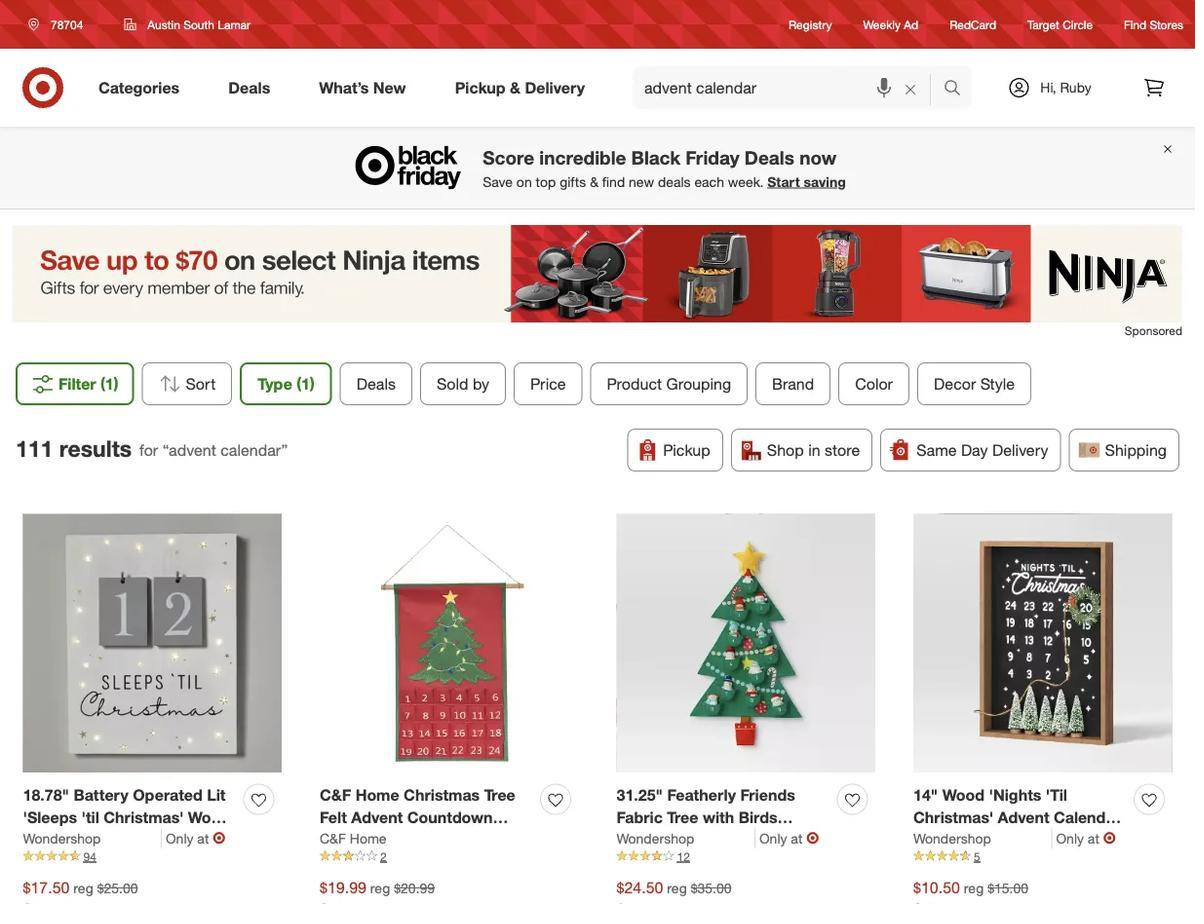 Task type: locate. For each thing, give the bounding box(es) containing it.
c&f for c&f home christmas tree felt advent countdown calendar
[[320, 786, 351, 805]]

reg down black/white
[[964, 880, 984, 897]]

1 horizontal spatial &
[[590, 173, 598, 190]]

1 only at ¬ from the left
[[166, 829, 226, 848]]

in
[[808, 441, 820, 460]]

- inside "18.78" battery operated lit 'sleeps 'til christmas' wood countdown sign cream - wondershop™"
[[204, 830, 210, 849]]

1 horizontal spatial deals
[[357, 374, 396, 393]]

1 horizontal spatial advent
[[998, 808, 1049, 827]]

pickup & delivery
[[455, 78, 585, 97]]

- for cream
[[204, 830, 210, 849]]

1 horizontal spatial countdown
[[407, 808, 493, 827]]

countdown inside "18.78" battery operated lit 'sleeps 'til christmas' wood countdown sign cream - wondershop™"
[[23, 830, 108, 849]]

0 horizontal spatial christmas'
[[104, 808, 184, 827]]

only at ¬ for wood
[[166, 829, 226, 848]]

home
[[356, 786, 399, 805], [350, 830, 387, 847]]

sign
[[113, 830, 146, 849]]

redcard
[[950, 17, 996, 32]]

only up 94 link
[[166, 830, 193, 847]]

wondershop™ for counter
[[1018, 853, 1120, 872]]

hi, ruby
[[1040, 79, 1091, 96]]

christmas' up sign
[[104, 808, 184, 827]]

start
[[767, 173, 800, 190]]

home inside c&f home link
[[350, 830, 387, 847]]

1 horizontal spatial only
[[759, 830, 787, 847]]

advertisement region
[[13, 225, 1182, 323]]

0 vertical spatial pickup
[[455, 78, 505, 97]]

0 vertical spatial countdown
[[407, 808, 493, 827]]

sold
[[437, 374, 468, 393]]

1 vertical spatial pickup
[[663, 441, 710, 460]]

1 vertical spatial c&f
[[320, 830, 346, 847]]

0 horizontal spatial only at ¬
[[166, 829, 226, 848]]

deals inside score incredible black friday deals now save on top gifts & find new deals each week. start saving
[[745, 146, 794, 169]]

reg for $10.50
[[964, 880, 984, 897]]

0 horizontal spatial only
[[166, 830, 193, 847]]

(1)
[[100, 374, 118, 393], [297, 374, 315, 393]]

wondershop™ for sign
[[23, 853, 125, 872]]

& left find
[[590, 173, 598, 190]]

2 advent from the left
[[998, 808, 1049, 827]]

deals inside button
[[357, 374, 396, 393]]

redcard link
[[950, 16, 996, 33]]

5 link
[[913, 848, 1172, 866]]

christmas' inside "18.78" battery operated lit 'sleeps 'til christmas' wood countdown sign cream - wondershop™"
[[104, 808, 184, 827]]

wondershop™ inside the 14" wood 'nights 'til christmas' advent calendar with wreath counter black/white - wondershop™
[[1018, 853, 1120, 872]]

0 horizontal spatial &
[[510, 78, 520, 97]]

reg down 94
[[73, 880, 93, 897]]

- up $15.00
[[1007, 853, 1014, 872]]

delivery inside "button"
[[992, 441, 1048, 460]]

3 ¬ from the left
[[1103, 829, 1116, 848]]

3 reg from the left
[[667, 880, 687, 897]]

¬ up 5 link
[[1103, 829, 1116, 848]]

pickup down grouping
[[663, 441, 710, 460]]

deals
[[228, 78, 270, 97], [745, 146, 794, 169], [357, 374, 396, 393]]

- inside the 14" wood 'nights 'til christmas' advent calendar with wreath counter black/white - wondershop™
[[1007, 853, 1014, 872]]

0 horizontal spatial ¬
[[213, 829, 226, 848]]

home for c&f home christmas tree felt advent countdown calendar
[[356, 786, 399, 805]]

0 vertical spatial delivery
[[525, 78, 585, 97]]

home up 2
[[350, 830, 387, 847]]

78704
[[51, 17, 83, 32]]

18.78" battery operated lit 'sleeps 'til christmas' wood countdown sign cream - wondershop™
[[23, 786, 230, 872]]

1 horizontal spatial pickup
[[663, 441, 710, 460]]

3 wondershop from the left
[[913, 830, 991, 847]]

1 horizontal spatial (1)
[[297, 374, 315, 393]]

$25.00
[[97, 880, 138, 897]]

wondershop link up 12
[[617, 829, 755, 848]]

reg
[[73, 880, 93, 897], [370, 880, 390, 897], [667, 880, 687, 897], [964, 880, 984, 897]]

1 horizontal spatial wondershop link
[[617, 829, 755, 848]]

wondershop up 12
[[617, 830, 694, 847]]

1 horizontal spatial delivery
[[992, 441, 1048, 460]]

0 vertical spatial deals
[[228, 78, 270, 97]]

calendar"
[[220, 441, 288, 460]]

deals down lamar
[[228, 78, 270, 97]]

wood inside "18.78" battery operated lit 'sleeps 'til christmas' wood countdown sign cream - wondershop™"
[[188, 808, 230, 827]]

1 ¬ from the left
[[213, 829, 226, 848]]

advent inside "c&f home christmas tree felt advent countdown calendar"
[[351, 808, 403, 827]]

1 horizontal spatial -
[[1007, 853, 1014, 872]]

wondershop for $17.50
[[23, 830, 101, 847]]

categories link
[[82, 66, 204, 109]]

wondershop link up the 5
[[913, 829, 1052, 848]]

- right cream
[[204, 830, 210, 849]]

pickup inside button
[[663, 441, 710, 460]]

111
[[16, 435, 53, 462]]

1 vertical spatial wood
[[188, 808, 230, 827]]

'nights
[[989, 786, 1041, 805]]

18.78" battery operated lit 'sleeps 'til christmas' wood countdown sign cream - wondershop™ image
[[23, 514, 282, 773], [23, 514, 282, 773]]

reg inside $19.99 reg $20.99
[[370, 880, 390, 897]]

1 vertical spatial &
[[590, 173, 598, 190]]

type (1)
[[258, 374, 315, 393]]

2 horizontal spatial deals
[[745, 146, 794, 169]]

wood down lit
[[188, 808, 230, 827]]

new
[[629, 173, 654, 190]]

5
[[974, 849, 980, 864]]

0 horizontal spatial countdown
[[23, 830, 108, 849]]

1 vertical spatial countdown
[[23, 830, 108, 849]]

calendar down 'til
[[1054, 808, 1121, 827]]

1 advent from the left
[[351, 808, 403, 827]]

0 horizontal spatial deals
[[228, 78, 270, 97]]

3 only from the left
[[1056, 830, 1084, 847]]

target
[[1027, 17, 1059, 32]]

1 at from the left
[[197, 830, 209, 847]]

calendar down felt
[[320, 830, 387, 849]]

deals for deals link
[[228, 78, 270, 97]]

advent for christmas
[[351, 808, 403, 827]]

pickup up score
[[455, 78, 505, 97]]

wood
[[942, 786, 985, 805], [188, 808, 230, 827]]

wondershop for $10.50
[[913, 830, 991, 847]]

delivery right day
[[992, 441, 1048, 460]]

(1) right filter
[[100, 374, 118, 393]]

countdown down 'sleeps
[[23, 830, 108, 849]]

reg inside $10.50 reg $15.00
[[964, 880, 984, 897]]

wondershop
[[23, 830, 101, 847], [617, 830, 694, 847], [913, 830, 991, 847]]

1 vertical spatial deals
[[745, 146, 794, 169]]

2 horizontal spatial at
[[1088, 830, 1099, 847]]

0 horizontal spatial (1)
[[100, 374, 118, 393]]

1 vertical spatial calendar
[[320, 830, 387, 849]]

2 vertical spatial deals
[[357, 374, 396, 393]]

0 horizontal spatial delivery
[[525, 78, 585, 97]]

austin south lamar
[[148, 17, 251, 32]]

sold by
[[437, 374, 489, 393]]

(1) for type (1)
[[297, 374, 315, 393]]

calendar
[[1054, 808, 1121, 827], [320, 830, 387, 849]]

0 horizontal spatial pickup
[[455, 78, 505, 97]]

c&f inside "c&f home christmas tree felt advent countdown calendar"
[[320, 786, 351, 805]]

2 c&f from the top
[[320, 830, 346, 847]]

same day delivery button
[[880, 429, 1061, 472]]

$17.50
[[23, 878, 70, 897]]

store
[[825, 441, 860, 460]]

advent
[[351, 808, 403, 827], [998, 808, 1049, 827]]

friday
[[686, 146, 739, 169]]

4 reg from the left
[[964, 880, 984, 897]]

home up c&f home
[[356, 786, 399, 805]]

only up 5 link
[[1056, 830, 1084, 847]]

1 vertical spatial -
[[1007, 853, 1014, 872]]

0 horizontal spatial calendar
[[320, 830, 387, 849]]

1 only from the left
[[166, 830, 193, 847]]

reg down 2
[[370, 880, 390, 897]]

¬ up 12 'link'
[[806, 829, 819, 848]]

1 horizontal spatial wood
[[942, 786, 985, 805]]

3 only at ¬ from the left
[[1056, 829, 1116, 848]]

0 horizontal spatial advent
[[351, 808, 403, 827]]

0 horizontal spatial wondershop™
[[23, 853, 125, 872]]

2 wondershop from the left
[[617, 830, 694, 847]]

2 only at ¬ from the left
[[759, 829, 819, 848]]

2 wondershop™ from the left
[[1018, 853, 1120, 872]]

c&f down felt
[[320, 830, 346, 847]]

wondershop™ up $17.50 reg $25.00
[[23, 853, 125, 872]]

&
[[510, 78, 520, 97], [590, 173, 598, 190]]

find
[[602, 173, 625, 190]]

2 horizontal spatial only at ¬
[[1056, 829, 1116, 848]]

advent down the 'nights
[[998, 808, 1049, 827]]

christmas'
[[104, 808, 184, 827], [913, 808, 993, 827]]

reg for $19.99
[[370, 880, 390, 897]]

14" wood 'nights 'til christmas' advent calendar with wreath counter black/white - wondershop™ image
[[913, 514, 1172, 773], [913, 514, 1172, 773]]

2 christmas' from the left
[[913, 808, 993, 827]]

1 horizontal spatial calendar
[[1054, 808, 1121, 827]]

1 wondershop™ from the left
[[23, 853, 125, 872]]

- for black/white
[[1007, 853, 1014, 872]]

2 wondershop link from the left
[[617, 829, 755, 848]]

only
[[166, 830, 193, 847], [759, 830, 787, 847], [1056, 830, 1084, 847]]

¬ for wood
[[213, 829, 226, 848]]

2 horizontal spatial ¬
[[1103, 829, 1116, 848]]

1 wondershop from the left
[[23, 830, 101, 847]]

wondershop link
[[23, 829, 162, 848], [617, 829, 755, 848], [913, 829, 1052, 848]]

1 wondershop link from the left
[[23, 829, 162, 848]]

advent up c&f home
[[351, 808, 403, 827]]

incredible
[[539, 146, 626, 169]]

reg inside $24.50 reg $35.00
[[667, 880, 687, 897]]

target circle link
[[1027, 16, 1093, 33]]

2 horizontal spatial wondershop
[[913, 830, 991, 847]]

1 vertical spatial home
[[350, 830, 387, 847]]

advent inside the 14" wood 'nights 'til christmas' advent calendar with wreath counter black/white - wondershop™
[[998, 808, 1049, 827]]

only up 12 'link'
[[759, 830, 787, 847]]

filter
[[58, 374, 96, 393]]

gifts
[[560, 173, 586, 190]]

2 reg from the left
[[370, 880, 390, 897]]

14" wood 'nights 'til christmas' advent calendar with wreath counter black/white - wondershop™ link
[[913, 784, 1126, 872]]

at down lit
[[197, 830, 209, 847]]

0 horizontal spatial at
[[197, 830, 209, 847]]

& up score
[[510, 78, 520, 97]]

pickup for pickup
[[663, 441, 710, 460]]

at
[[197, 830, 209, 847], [791, 830, 803, 847], [1088, 830, 1099, 847]]

home inside "c&f home christmas tree felt advent countdown calendar"
[[356, 786, 399, 805]]

1 christmas' from the left
[[104, 808, 184, 827]]

1 (1) from the left
[[100, 374, 118, 393]]

1 horizontal spatial wondershop
[[617, 830, 694, 847]]

$19.99 reg $20.99
[[320, 878, 435, 897]]

at up 12 'link'
[[791, 830, 803, 847]]

1 reg from the left
[[73, 880, 93, 897]]

0 vertical spatial home
[[356, 786, 399, 805]]

reg down 12
[[667, 880, 687, 897]]

0 horizontal spatial wondershop
[[23, 830, 101, 847]]

0 vertical spatial -
[[204, 830, 210, 849]]

reg for $24.50
[[667, 880, 687, 897]]

(1) right type
[[297, 374, 315, 393]]

day
[[961, 441, 988, 460]]

2 horizontal spatial wondershop link
[[913, 829, 1052, 848]]

new
[[373, 78, 406, 97]]

wondershop™
[[23, 853, 125, 872], [1018, 853, 1120, 872]]

product grouping
[[607, 374, 731, 393]]

sort button
[[142, 363, 232, 406]]

c&f home christmas tree felt advent countdown calendar image
[[320, 514, 579, 773], [320, 514, 579, 773]]

deals left sold
[[357, 374, 396, 393]]

1 horizontal spatial wondershop™
[[1018, 853, 1120, 872]]

1 horizontal spatial at
[[791, 830, 803, 847]]

0 horizontal spatial wondershop link
[[23, 829, 162, 848]]

deals for deals button
[[357, 374, 396, 393]]

0 vertical spatial wood
[[942, 786, 985, 805]]

c&f
[[320, 786, 351, 805], [320, 830, 346, 847]]

wood right the 14" at right bottom
[[942, 786, 985, 805]]

only at ¬ up 5 link
[[1056, 829, 1116, 848]]

only at ¬ for with
[[1056, 829, 1116, 848]]

christmas' up wreath
[[913, 808, 993, 827]]

decor style button
[[917, 363, 1031, 406]]

0 vertical spatial calendar
[[1054, 808, 1121, 827]]

1 horizontal spatial ¬
[[806, 829, 819, 848]]

wondershop™ inside "18.78" battery operated lit 'sleeps 'til christmas' wood countdown sign cream - wondershop™"
[[23, 853, 125, 872]]

wondershop™ down counter
[[1018, 853, 1120, 872]]

calendar inside the 14" wood 'nights 'til christmas' advent calendar with wreath counter black/white - wondershop™
[[1054, 808, 1121, 827]]

c&f home christmas tree felt advent countdown calendar link
[[320, 784, 533, 849]]

(1) inside button
[[100, 374, 118, 393]]

0 horizontal spatial -
[[204, 830, 210, 849]]

0 vertical spatial c&f
[[320, 786, 351, 805]]

wondershop for $24.50
[[617, 830, 694, 847]]

only at ¬ up 94 link
[[166, 829, 226, 848]]

2 horizontal spatial only
[[1056, 830, 1084, 847]]

94
[[83, 849, 96, 864]]

delivery up incredible
[[525, 78, 585, 97]]

weekly ad link
[[863, 16, 918, 33]]

reg inside $17.50 reg $25.00
[[73, 880, 93, 897]]

2 (1) from the left
[[297, 374, 315, 393]]

weekly
[[863, 17, 901, 32]]

countdown down christmas
[[407, 808, 493, 827]]

wondershop link up 94
[[23, 829, 162, 848]]

same day delivery
[[916, 441, 1048, 460]]

at up 5 link
[[1088, 830, 1099, 847]]

wondershop down 'sleeps
[[23, 830, 101, 847]]

1 horizontal spatial only at ¬
[[759, 829, 819, 848]]

only at ¬ up 12 'link'
[[759, 829, 819, 848]]

delivery for pickup & delivery
[[525, 78, 585, 97]]

1 horizontal spatial christmas'
[[913, 808, 993, 827]]

0 horizontal spatial wood
[[188, 808, 230, 827]]

c&f up felt
[[320, 786, 351, 805]]

saving
[[804, 173, 846, 190]]

black/white
[[913, 853, 1003, 872]]

31.25" featherly friends fabric tree with birds hanging christmas countdown calendar green - wondershop™ image
[[617, 514, 875, 773], [617, 514, 875, 773]]

counter
[[1006, 830, 1066, 849]]

deals up start
[[745, 146, 794, 169]]

¬ down lit
[[213, 829, 226, 848]]

1 c&f from the top
[[320, 786, 351, 805]]

sort
[[186, 374, 216, 393]]

wondershop up black/white
[[913, 830, 991, 847]]

1 vertical spatial delivery
[[992, 441, 1048, 460]]

$24.50
[[617, 878, 663, 897]]

pickup
[[455, 78, 505, 97], [663, 441, 710, 460]]

advent for 'nights
[[998, 808, 1049, 827]]

calendar inside "c&f home christmas tree felt advent countdown calendar"
[[320, 830, 387, 849]]

3 at from the left
[[1088, 830, 1099, 847]]

3 wondershop link from the left
[[913, 829, 1052, 848]]



Task type: describe. For each thing, give the bounding box(es) containing it.
c&f home christmas tree felt advent countdown calendar
[[320, 786, 515, 849]]

$17.50 reg $25.00
[[23, 878, 138, 897]]

battery
[[73, 786, 128, 805]]

weekly ad
[[863, 17, 918, 32]]

$35.00
[[691, 880, 732, 897]]

score incredible black friday deals now save on top gifts & find new deals each week. start saving
[[483, 146, 846, 190]]

c&f home
[[320, 830, 387, 847]]

on
[[516, 173, 532, 190]]

0 vertical spatial &
[[510, 78, 520, 97]]

only for wood
[[166, 830, 193, 847]]

each
[[694, 173, 724, 190]]

wondershop link for $17.50
[[23, 829, 162, 848]]

circle
[[1063, 17, 1093, 32]]

felt
[[320, 808, 347, 827]]

18.78" battery operated lit 'sleeps 'til christmas' wood countdown sign cream - wondershop™ link
[[23, 784, 236, 872]]

shop
[[767, 441, 804, 460]]

christmas' inside the 14" wood 'nights 'til christmas' advent calendar with wreath counter black/white - wondershop™
[[913, 808, 993, 827]]

wreath
[[949, 830, 1002, 849]]

with
[[913, 830, 945, 849]]

what's new link
[[302, 66, 431, 109]]

target circle
[[1027, 17, 1093, 32]]

$15.00
[[988, 880, 1028, 897]]

12 link
[[617, 848, 875, 866]]

reg for $17.50
[[73, 880, 93, 897]]

2 only from the left
[[759, 830, 787, 847]]

$19.99
[[320, 878, 366, 897]]

south
[[183, 17, 214, 32]]

78704 button
[[16, 7, 104, 42]]

at for black/white
[[1088, 830, 1099, 847]]

price button
[[514, 363, 583, 406]]

sponsored
[[1125, 324, 1182, 338]]

decor
[[934, 374, 976, 393]]

tree
[[484, 786, 515, 805]]

18.78"
[[23, 786, 69, 805]]

shipping
[[1105, 441, 1167, 460]]

grouping
[[666, 374, 731, 393]]

product grouping button
[[590, 363, 748, 406]]

results
[[59, 435, 132, 462]]

stores
[[1150, 17, 1183, 32]]

¬ for with
[[1103, 829, 1116, 848]]

$20.99
[[394, 880, 435, 897]]

(1) for filter (1)
[[100, 374, 118, 393]]

delivery for same day delivery
[[992, 441, 1048, 460]]

shop in store
[[767, 441, 860, 460]]

score
[[483, 146, 534, 169]]

14" wood 'nights 'til christmas' advent calendar with wreath counter black/white - wondershop™
[[913, 786, 1121, 872]]

at for cream
[[197, 830, 209, 847]]

ruby
[[1060, 79, 1091, 96]]

search
[[935, 80, 982, 99]]

only for with
[[1056, 830, 1084, 847]]

cream
[[150, 830, 200, 849]]

product
[[607, 374, 662, 393]]

filter (1) button
[[16, 363, 134, 406]]

brand
[[772, 374, 814, 393]]

what's new
[[319, 78, 406, 97]]

wood inside the 14" wood 'nights 'til christmas' advent calendar with wreath counter black/white - wondershop™
[[942, 786, 985, 805]]

decor style
[[934, 374, 1015, 393]]

c&f home link
[[320, 829, 387, 848]]

countdown inside "c&f home christmas tree felt advent countdown calendar"
[[407, 808, 493, 827]]

week.
[[728, 173, 764, 190]]

black
[[631, 146, 680, 169]]

home for c&f home
[[350, 830, 387, 847]]

find stores
[[1124, 17, 1183, 32]]

by
[[473, 374, 489, 393]]

what's
[[319, 78, 369, 97]]

$10.50
[[913, 878, 960, 897]]

2
[[380, 849, 387, 864]]

& inside score incredible black friday deals now save on top gifts & find new deals each week. start saving
[[590, 173, 598, 190]]

"advent
[[162, 441, 216, 460]]

save
[[483, 173, 513, 190]]

2 ¬ from the left
[[806, 829, 819, 848]]

'sleeps
[[23, 808, 77, 827]]

$10.50 reg $15.00
[[913, 878, 1028, 897]]

deals link
[[212, 66, 295, 109]]

color
[[855, 374, 893, 393]]

registry
[[789, 17, 832, 32]]

same
[[916, 441, 957, 460]]

pickup & delivery link
[[438, 66, 609, 109]]

austin
[[148, 17, 180, 32]]

registry link
[[789, 16, 832, 33]]

shop in store button
[[731, 429, 873, 472]]

categories
[[98, 78, 180, 97]]

2 at from the left
[[791, 830, 803, 847]]

color button
[[838, 363, 909, 406]]

christmas
[[404, 786, 480, 805]]

c&f for c&f home
[[320, 830, 346, 847]]

style
[[980, 374, 1015, 393]]

$24.50 reg $35.00
[[617, 878, 732, 897]]

sold by button
[[420, 363, 506, 406]]

wondershop link for $24.50
[[617, 829, 755, 848]]

hi,
[[1040, 79, 1056, 96]]

14"
[[913, 786, 938, 805]]

wondershop link for $10.50
[[913, 829, 1052, 848]]

pickup for pickup & delivery
[[455, 78, 505, 97]]

ad
[[904, 17, 918, 32]]

What can we help you find? suggestions appear below search field
[[633, 66, 948, 109]]

lit
[[207, 786, 226, 805]]

'til
[[1046, 786, 1067, 805]]

deals
[[658, 173, 691, 190]]

austin south lamar button
[[111, 7, 263, 42]]



Task type: vqa. For each thing, say whether or not it's contained in the screenshot.
Pickup & Delivery LINK
yes



